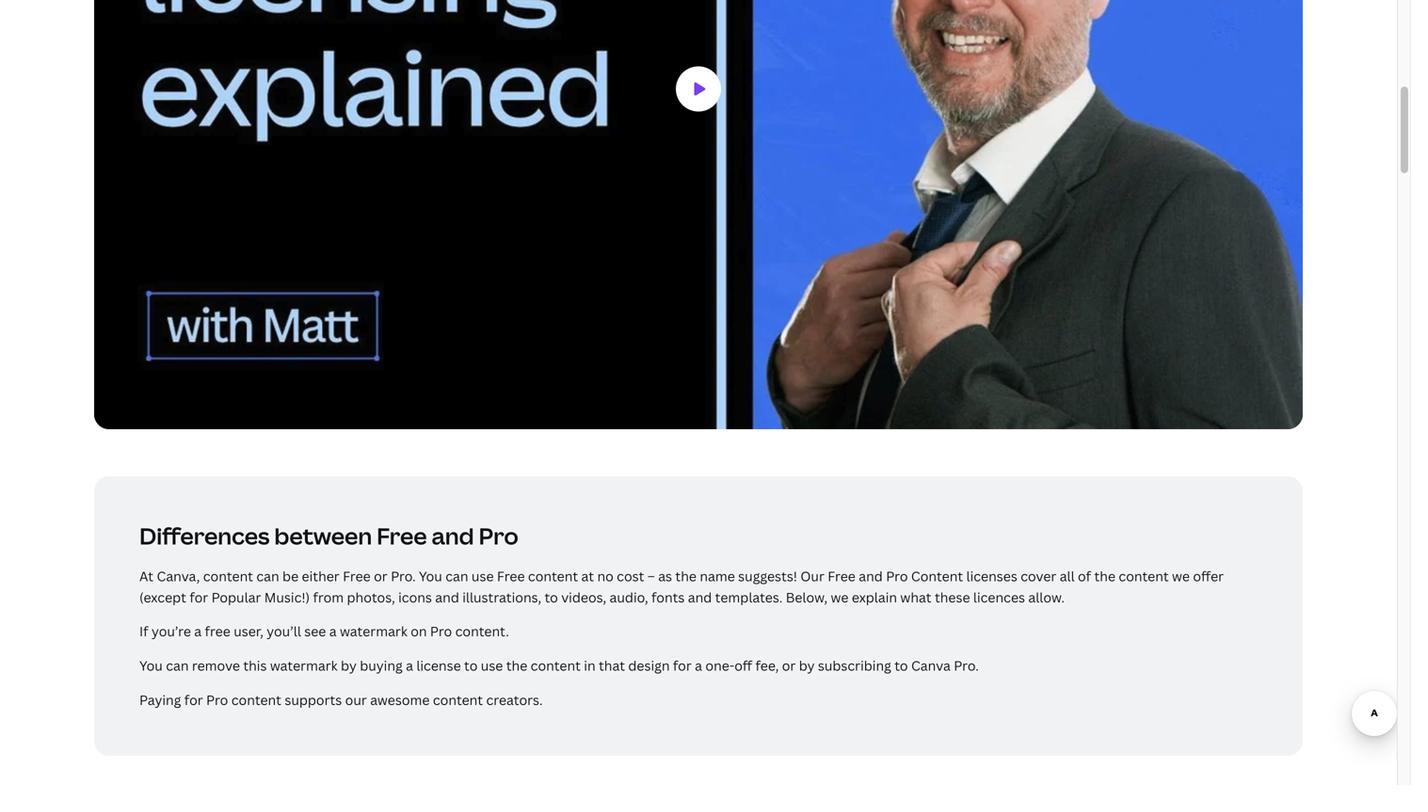 Task type: vqa. For each thing, say whether or not it's contained in the screenshot.
middle BACK
no



Task type: locate. For each thing, give the bounding box(es) containing it.
templates.
[[715, 588, 783, 606]]

we left 'offer'
[[1173, 567, 1190, 585]]

a left one-
[[695, 657, 703, 675]]

watermark down photos,
[[340, 623, 408, 641]]

subscribing
[[818, 657, 892, 675]]

canva
[[912, 657, 951, 675]]

free
[[205, 623, 231, 641]]

1 vertical spatial we
[[831, 588, 849, 606]]

use inside at canva, content can be either free or pro. you can use free content at no cost – as the name suggests! our free and pro content licenses cover all of the content we offer (except for popular music!) from photos, icons and illustrations, to videos, audio, fonts and templates. below, we explain what these licences allow.
[[472, 567, 494, 585]]

can
[[257, 567, 279, 585], [446, 567, 469, 585], [166, 657, 189, 675]]

one-
[[706, 657, 735, 675]]

be
[[283, 567, 299, 585]]

pro down remove
[[206, 691, 228, 709]]

0 horizontal spatial by
[[341, 657, 357, 675]]

use down the content.
[[481, 657, 503, 675]]

0 horizontal spatial watermark
[[270, 657, 338, 675]]

for right design
[[673, 657, 692, 675]]

or inside at canva, content can be either free or pro. you can use free content at no cost – as the name suggests! our free and pro content licenses cover all of the content we offer (except for popular music!) from photos, icons and illustrations, to videos, audio, fonts and templates. below, we explain what these licences allow.
[[374, 567, 388, 585]]

you're
[[152, 623, 191, 641]]

1 vertical spatial watermark
[[270, 657, 338, 675]]

1 vertical spatial you
[[139, 657, 163, 675]]

as
[[659, 567, 672, 585]]

free up illustrations,
[[497, 567, 525, 585]]

fonts
[[652, 588, 685, 606]]

0 horizontal spatial you
[[139, 657, 163, 675]]

1 horizontal spatial we
[[1173, 567, 1190, 585]]

2 by from the left
[[799, 657, 815, 675]]

pro inside at canva, content can be either free or pro. you can use free content at no cost – as the name suggests! our free and pro content licenses cover all of the content we offer (except for popular music!) from photos, icons and illustrations, to videos, audio, fonts and templates. below, we explain what these licences allow.
[[886, 567, 908, 585]]

pro.
[[391, 567, 416, 585], [954, 657, 979, 675]]

no
[[598, 567, 614, 585]]

pro up what
[[886, 567, 908, 585]]

a right see
[[329, 623, 337, 641]]

if
[[139, 623, 148, 641]]

for
[[190, 588, 208, 606], [673, 657, 692, 675], [184, 691, 203, 709]]

content
[[912, 567, 964, 585]]

and
[[432, 521, 474, 551], [859, 567, 883, 585], [435, 588, 459, 606], [688, 588, 712, 606]]

paying
[[139, 691, 181, 709]]

you up icons
[[419, 567, 443, 585]]

content down this
[[231, 691, 282, 709]]

of
[[1078, 567, 1092, 585]]

at canva, content can be either free or pro. you can use free content at no cost – as the name suggests! our free and pro content licenses cover all of the content we offer (except for popular music!) from photos, icons and illustrations, to videos, audio, fonts and templates. below, we explain what these licences allow.
[[139, 567, 1224, 606]]

by left buying
[[341, 657, 357, 675]]

(except
[[139, 588, 186, 606]]

our
[[801, 567, 825, 585]]

1 horizontal spatial pro.
[[954, 657, 979, 675]]

our
[[345, 691, 367, 709]]

0 vertical spatial pro.
[[391, 567, 416, 585]]

0 vertical spatial use
[[472, 567, 494, 585]]

watermark up "supports"
[[270, 657, 338, 675]]

0 horizontal spatial we
[[831, 588, 849, 606]]

the
[[676, 567, 697, 585], [1095, 567, 1116, 585], [506, 657, 528, 675]]

pro
[[479, 521, 519, 551], [886, 567, 908, 585], [430, 623, 452, 641], [206, 691, 228, 709]]

to left canva
[[895, 657, 908, 675]]

a
[[194, 623, 202, 641], [329, 623, 337, 641], [406, 657, 413, 675], [695, 657, 703, 675]]

2 horizontal spatial the
[[1095, 567, 1116, 585]]

1 vertical spatial pro.
[[954, 657, 979, 675]]

to right the license
[[464, 657, 478, 675]]

content
[[203, 567, 253, 585], [528, 567, 578, 585], [1119, 567, 1169, 585], [531, 657, 581, 675], [231, 691, 282, 709], [433, 691, 483, 709]]

we right below,
[[831, 588, 849, 606]]

content up popular
[[203, 567, 253, 585]]

to left videos,
[[545, 588, 558, 606]]

for down canva,
[[190, 588, 208, 606]]

0 vertical spatial we
[[1173, 567, 1190, 585]]

1 horizontal spatial the
[[676, 567, 697, 585]]

that
[[599, 657, 625, 675]]

explain
[[852, 588, 898, 606]]

2 horizontal spatial to
[[895, 657, 908, 675]]

1 horizontal spatial by
[[799, 657, 815, 675]]

what
[[901, 588, 932, 606]]

name
[[700, 567, 735, 585]]

you can remove this watermark by buying a license to use the content in that design for a one-off fee, or by subscribing to canva pro.
[[139, 657, 979, 675]]

use up illustrations,
[[472, 567, 494, 585]]

use
[[472, 567, 494, 585], [481, 657, 503, 675]]

if you're a free user, you'll see a watermark on pro content.
[[139, 623, 509, 641]]

cost
[[617, 567, 645, 585]]

watermark
[[340, 623, 408, 641], [270, 657, 338, 675]]

the right the of
[[1095, 567, 1116, 585]]

photos,
[[347, 588, 395, 606]]

0 vertical spatial you
[[419, 567, 443, 585]]

content left in
[[531, 657, 581, 675]]

you
[[419, 567, 443, 585], [139, 657, 163, 675]]

a left free at the left bottom
[[194, 623, 202, 641]]

pro up illustrations,
[[479, 521, 519, 551]]

2 vertical spatial for
[[184, 691, 203, 709]]

0 vertical spatial watermark
[[340, 623, 408, 641]]

1 horizontal spatial can
[[257, 567, 279, 585]]

we
[[1173, 567, 1190, 585], [831, 588, 849, 606]]

the up creators.
[[506, 657, 528, 675]]

free right 'our'
[[828, 567, 856, 585]]

pro. up icons
[[391, 567, 416, 585]]

free
[[377, 521, 427, 551], [343, 567, 371, 585], [497, 567, 525, 585], [828, 567, 856, 585]]

to
[[545, 588, 558, 606], [464, 657, 478, 675], [895, 657, 908, 675]]

for inside at canva, content can be either free or pro. you can use free content at no cost – as the name suggests! our free and pro content licenses cover all of the content we offer (except for popular music!) from photos, icons and illustrations, to videos, audio, fonts and templates. below, we explain what these licences allow.
[[190, 588, 208, 606]]

all
[[1060, 567, 1075, 585]]

you down "if"
[[139, 657, 163, 675]]

1 vertical spatial or
[[782, 657, 796, 675]]

the right the as
[[676, 567, 697, 585]]

0 horizontal spatial or
[[374, 567, 388, 585]]

content left "at"
[[528, 567, 578, 585]]

1 horizontal spatial watermark
[[340, 623, 408, 641]]

1 horizontal spatial to
[[545, 588, 558, 606]]

in
[[584, 657, 596, 675]]

by right fee,
[[799, 657, 815, 675]]

or right fee,
[[782, 657, 796, 675]]

can down 'you're'
[[166, 657, 189, 675]]

supports
[[285, 691, 342, 709]]

or up photos,
[[374, 567, 388, 585]]

or
[[374, 567, 388, 585], [782, 657, 796, 675]]

0 horizontal spatial pro.
[[391, 567, 416, 585]]

for right "paying"
[[184, 691, 203, 709]]

can up illustrations,
[[446, 567, 469, 585]]

0 vertical spatial or
[[374, 567, 388, 585]]

suggests!
[[739, 567, 798, 585]]

pro. right canva
[[954, 657, 979, 675]]

by
[[341, 657, 357, 675], [799, 657, 815, 675]]

between
[[274, 521, 372, 551]]

can left be
[[257, 567, 279, 585]]

0 horizontal spatial can
[[166, 657, 189, 675]]

1 horizontal spatial you
[[419, 567, 443, 585]]

illustrations,
[[463, 588, 542, 606]]

paying for pro content supports our awesome content creators.
[[139, 691, 543, 709]]

0 vertical spatial for
[[190, 588, 208, 606]]



Task type: describe. For each thing, give the bounding box(es) containing it.
and up icons
[[432, 521, 474, 551]]

differences between free and pro
[[139, 521, 519, 551]]

icons
[[398, 588, 432, 606]]

from
[[313, 588, 344, 606]]

–
[[648, 567, 655, 585]]

music!)
[[264, 588, 310, 606]]

0 horizontal spatial to
[[464, 657, 478, 675]]

popular
[[212, 588, 261, 606]]

fee,
[[756, 657, 779, 675]]

content down the license
[[433, 691, 483, 709]]

remove
[[192, 657, 240, 675]]

0 horizontal spatial the
[[506, 657, 528, 675]]

content right the of
[[1119, 567, 1169, 585]]

free up icons
[[377, 521, 427, 551]]

1 vertical spatial use
[[481, 657, 503, 675]]

user,
[[234, 623, 264, 641]]

and down the name
[[688, 588, 712, 606]]

buying
[[360, 657, 403, 675]]

cover
[[1021, 567, 1057, 585]]

see
[[304, 623, 326, 641]]

1 horizontal spatial or
[[782, 657, 796, 675]]

pro. inside at canva, content can be either free or pro. you can use free content at no cost – as the name suggests! our free and pro content licenses cover all of the content we offer (except for popular music!) from photos, icons and illustrations, to videos, audio, fonts and templates. below, we explain what these licences allow.
[[391, 567, 416, 585]]

offer
[[1194, 567, 1224, 585]]

awesome
[[370, 691, 430, 709]]

to inside at canva, content can be either free or pro. you can use free content at no cost – as the name suggests! our free and pro content licenses cover all of the content we offer (except for popular music!) from photos, icons and illustrations, to videos, audio, fonts and templates. below, we explain what these licences allow.
[[545, 588, 558, 606]]

differences
[[139, 521, 270, 551]]

you inside at canva, content can be either free or pro. you can use free content at no cost – as the name suggests! our free and pro content licenses cover all of the content we offer (except for popular music!) from photos, icons and illustrations, to videos, audio, fonts and templates. below, we explain what these licences allow.
[[419, 567, 443, 585]]

creators.
[[486, 691, 543, 709]]

below,
[[786, 588, 828, 606]]

and up explain
[[859, 567, 883, 585]]

videos,
[[562, 588, 607, 606]]

either
[[302, 567, 340, 585]]

off
[[735, 657, 753, 675]]

at
[[582, 567, 594, 585]]

license
[[417, 657, 461, 675]]

design
[[629, 657, 670, 675]]

licences
[[974, 588, 1026, 606]]

you'll
[[267, 623, 301, 641]]

this
[[243, 657, 267, 675]]

a right buying
[[406, 657, 413, 675]]

canva,
[[157, 567, 200, 585]]

audio,
[[610, 588, 649, 606]]

1 vertical spatial for
[[673, 657, 692, 675]]

pro right on
[[430, 623, 452, 641]]

and right icons
[[435, 588, 459, 606]]

at
[[139, 567, 154, 585]]

licenses
[[967, 567, 1018, 585]]

allow.
[[1029, 588, 1065, 606]]

these
[[935, 588, 971, 606]]

1 by from the left
[[341, 657, 357, 675]]

content.
[[455, 623, 509, 641]]

2 horizontal spatial can
[[446, 567, 469, 585]]

on
[[411, 623, 427, 641]]

free up photos,
[[343, 567, 371, 585]]



